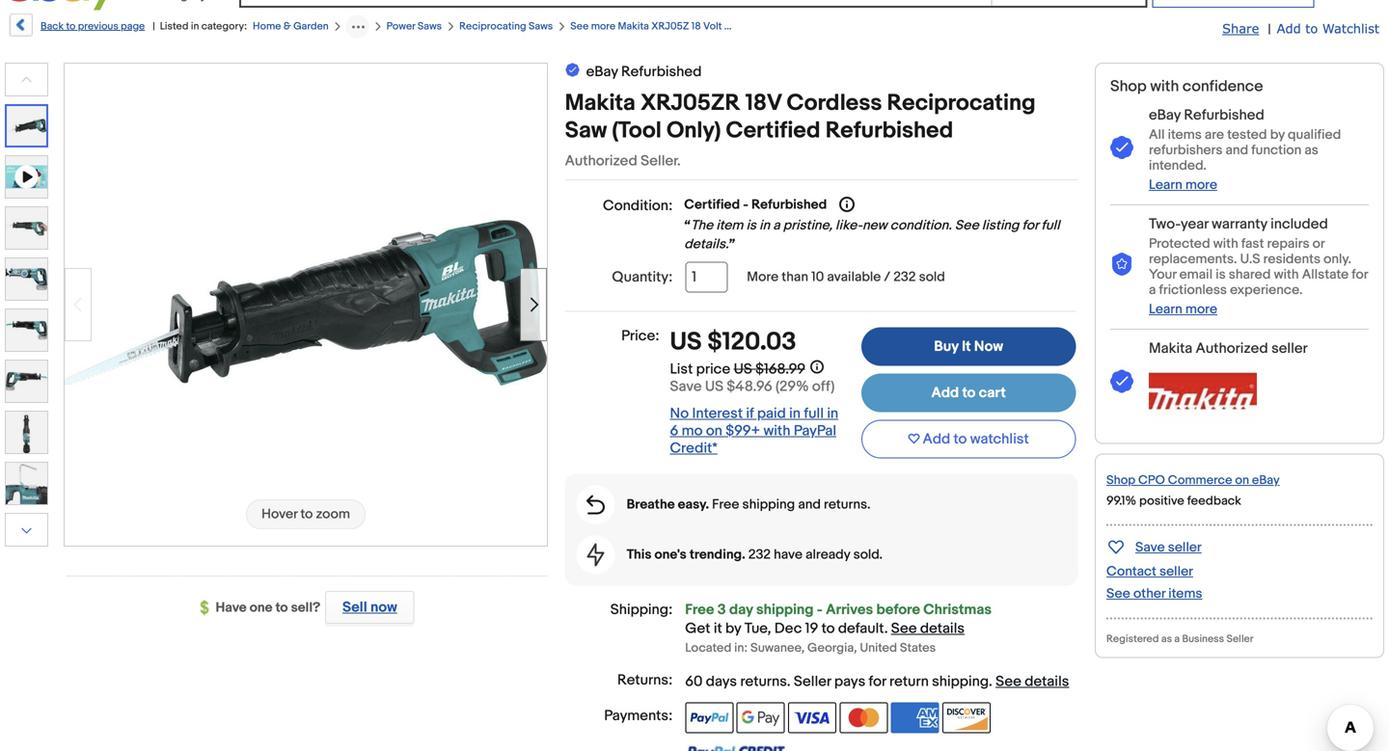 Task type: describe. For each thing, give the bounding box(es) containing it.
tue,
[[745, 621, 772, 638]]

than
[[782, 269, 809, 286]]

us $120.03 main content
[[565, 61, 1079, 752]]

if
[[747, 405, 754, 423]]

mo
[[682, 423, 703, 440]]

. inside the 'free 3 day shipping - arrives before christmas get it by tue, dec 19 to default . see details located in: suwanee, georgia, united states'
[[885, 621, 888, 638]]

cordless inside "makita xrj05zr 18v cordless reciprocating saw (tool only) certified refurbished authorized seller."
[[787, 90, 883, 117]]

no
[[670, 405, 689, 423]]

easy.
[[678, 497, 710, 514]]

list price us $168.99
[[670, 361, 806, 378]]

details.
[[685, 236, 729, 253]]

xrj05zr
[[641, 90, 741, 117]]

with up all
[[1151, 77, 1180, 96]]

seller.
[[641, 153, 681, 170]]

pristine,
[[784, 218, 833, 234]]

makita xrj05zr 18v cordless reciprocating saw (tool only) certified refurbished - picture 1 of 15 image
[[65, 62, 547, 544]]

2 horizontal spatial a
[[1175, 633, 1181, 646]]

0 horizontal spatial as
[[1162, 633, 1173, 646]]

shipping:
[[611, 602, 673, 619]]

authorized inside "makita xrj05zr 18v cordless reciprocating saw (tool only) certified refurbished authorized seller."
[[565, 153, 638, 170]]

learn more link for warranty
[[1150, 301, 1218, 318]]

$120.03
[[708, 328, 797, 358]]

0 vertical spatial free
[[713, 497, 740, 514]]

add to watchlist
[[923, 431, 1030, 448]]

have
[[774, 547, 803, 564]]

0 vertical spatial makita
[[618, 20, 649, 33]]

page
[[121, 20, 145, 33]]

seller for business
[[1227, 633, 1254, 646]]

to inside the 'free 3 day shipping - arrives before christmas get it by tue, dec 19 to default . see details located in: suwanee, georgia, united states'
[[822, 621, 835, 638]]

save for save seller
[[1136, 540, 1166, 556]]

free 3 day shipping - arrives before christmas get it by tue, dec 19 to default . see details located in: suwanee, georgia, united states
[[686, 602, 992, 656]]

shop for shop with confidence
[[1111, 77, 1147, 96]]

returns:
[[618, 672, 673, 690]]

ebay for ebay refurbished all items are tested by qualified refurbishers and function as intended. learn more
[[1150, 107, 1182, 124]]

for inside "two-year warranty included protected with fast repairs or replacements. u.s residents only. your email is shared with allstate for a frictionless experience. learn more"
[[1353, 267, 1369, 283]]

certified - refurbished
[[685, 197, 827, 213]]

picture 5 of 15 image
[[6, 361, 47, 403]]

back to previous page link
[[8, 14, 145, 43]]

dec
[[775, 621, 802, 638]]

1 horizontal spatial us
[[705, 378, 724, 396]]

add to watchlist button
[[862, 420, 1077, 459]]

more inside ebay refurbished all items are tested by qualified refurbishers and function as intended. learn more
[[1186, 177, 1218, 193]]

it
[[714, 621, 723, 638]]

see inside " the item is in a pristine, like-new condition. see listing for full details.
[[956, 218, 979, 234]]

category:
[[201, 20, 247, 33]]

add inside share | add to watchlist
[[1278, 21, 1302, 36]]

before
[[877, 602, 921, 619]]

refurbished inside ebay refurbished all items are tested by qualified refurbishers and function as intended. learn more
[[1185, 107, 1265, 124]]

only.
[[1324, 251, 1352, 268]]

- inside the 'free 3 day shipping - arrives before christmas get it by tue, dec 19 to default . see details located in: suwanee, georgia, united states'
[[817, 602, 823, 619]]

only)
[[667, 117, 721, 145]]

seller for save seller
[[1169, 540, 1202, 556]]

full inside no interest if paid in full in 6 mo on $99+ with paypal credit*
[[804, 405, 824, 423]]

learn more link for all
[[1150, 177, 1218, 193]]

two-year warranty included protected with fast repairs or replacements. u.s residents only. your email is shared with allstate for a frictionless experience. learn more
[[1150, 216, 1369, 318]]

arrives
[[826, 602, 874, 619]]

google pay image
[[737, 703, 785, 734]]

makita logo image
[[1150, 361, 1258, 423]]

more inside "two-year warranty included protected with fast repairs or replacements. u.s residents only. your email is shared with allstate for a frictionless experience. learn more"
[[1186, 301, 1218, 318]]

add for add to cart
[[932, 385, 960, 402]]

0 horizontal spatial 232
[[749, 547, 771, 564]]

see details link for default
[[892, 621, 965, 638]]

listing
[[982, 218, 1020, 234]]

video 1 of 1 image
[[6, 156, 47, 198]]

reciprocating saws
[[460, 20, 553, 33]]

dollar sign image
[[200, 601, 216, 617]]

2 vertical spatial shipping
[[933, 674, 989, 691]]

a inside " the item is in a pristine, like-new condition. see listing for full details.
[[773, 218, 781, 234]]

sell now link
[[321, 592, 415, 625]]

registered as a business seller
[[1107, 633, 1254, 646]]

ebay for ebay refurbished
[[586, 63, 618, 81]]

0 horizontal spatial -
[[743, 197, 749, 213]]

more
[[747, 269, 779, 286]]

quantity:
[[612, 269, 673, 286]]

buy it now link
[[862, 328, 1077, 366]]

a inside "two-year warranty included protected with fast repairs or replacements. u.s residents only. your email is shared with allstate for a frictionless experience. learn more"
[[1150, 282, 1157, 299]]

see inside contact seller see other items
[[1107, 586, 1131, 603]]

in down off)
[[828, 405, 839, 423]]

refurbished inside "makita xrj05zr 18v cordless reciprocating saw (tool only) certified refurbished authorized seller."
[[826, 117, 954, 145]]

protected
[[1150, 236, 1211, 252]]

brushless
[[725, 20, 770, 33]]

one
[[250, 600, 273, 617]]

free inside the 'free 3 day shipping - arrives before christmas get it by tue, dec 19 to default . see details located in: suwanee, georgia, united states'
[[686, 602, 715, 619]]

shop cpo commerce on ebay link
[[1107, 473, 1281, 488]]

warranty
[[1213, 216, 1268, 233]]

no interest if paid in full in 6 mo on $99+ with paypal credit* link
[[670, 405, 839, 457]]

2 vertical spatial for
[[869, 674, 887, 691]]

year
[[1181, 216, 1209, 233]]

trending.
[[690, 547, 746, 564]]

" the item is in a pristine, like-new condition. see listing for full details.
[[685, 218, 1060, 253]]

price
[[697, 361, 731, 378]]

18v
[[746, 90, 782, 117]]

0 horizontal spatial us
[[670, 328, 702, 358]]

see more makita xrj05z 18 volt brushless cordless recip...
[[571, 20, 853, 33]]

to inside button
[[954, 431, 968, 448]]

| inside share | add to watchlist
[[1269, 21, 1272, 38]]

in inside " the item is in a pristine, like-new condition. see listing for full details.
[[760, 218, 770, 234]]

have
[[216, 600, 247, 617]]

details inside the 'free 3 day shipping - arrives before christmas get it by tue, dec 19 to default . see details located in: suwanee, georgia, united states'
[[921, 621, 965, 638]]

by inside ebay refurbished all items are tested by qualified refurbishers and function as intended. learn more
[[1271, 127, 1286, 143]]

items inside ebay refurbished all items are tested by qualified refurbishers and function as intended. learn more
[[1169, 127, 1202, 143]]

power
[[387, 20, 416, 33]]

saws for reciprocating saws
[[529, 20, 553, 33]]

1 horizontal spatial authorized
[[1196, 340, 1269, 357]]

are
[[1205, 127, 1225, 143]]

60
[[686, 674, 703, 691]]

it
[[962, 338, 972, 356]]

for inside " the item is in a pristine, like-new condition. see listing for full details.
[[1023, 218, 1039, 234]]

function
[[1252, 142, 1302, 159]]

default
[[839, 621, 885, 638]]

two-
[[1150, 216, 1181, 233]]

&
[[284, 20, 291, 33]]

"
[[729, 236, 736, 253]]

states
[[900, 641, 936, 656]]

confidence
[[1183, 77, 1264, 96]]

u.s
[[1241, 251, 1261, 268]]

list
[[670, 361, 693, 378]]

Search for anything text field
[[242, 0, 988, 6]]

garden
[[293, 20, 329, 33]]

shop for shop cpo commerce on ebay 99.1% positive feedback
[[1107, 473, 1136, 488]]

1 vertical spatial details
[[1025, 674, 1070, 691]]

reciprocating saws link
[[460, 20, 553, 33]]

american express image
[[892, 703, 940, 734]]

payments:
[[604, 708, 673, 725]]

visa image
[[789, 703, 837, 734]]

99.1%
[[1107, 494, 1137, 509]]

(29%
[[776, 378, 809, 396]]

$99+
[[726, 423, 761, 440]]

breathe easy. free shipping and returns.
[[627, 497, 871, 514]]

contact seller see other items
[[1107, 564, 1203, 603]]

tested
[[1228, 127, 1268, 143]]

power saws
[[387, 20, 442, 33]]

Quantity: text field
[[686, 262, 728, 293]]

to right back
[[66, 20, 76, 33]]

with down warranty
[[1214, 236, 1239, 252]]

united
[[860, 641, 898, 656]]

repairs
[[1268, 236, 1310, 252]]

christmas
[[924, 602, 992, 619]]

save for save us $48.96 (29% off)
[[670, 378, 702, 396]]

see more makita xrj05z 18 volt brushless cordless recip... link
[[571, 20, 853, 33]]

reciprocating inside "makita xrj05zr 18v cordless reciprocating saw (tool only) certified refurbished authorized seller."
[[888, 90, 1036, 117]]

19
[[806, 621, 819, 638]]

master card image
[[840, 703, 888, 734]]

picture 6 of 15 image
[[6, 412, 47, 454]]

intended.
[[1150, 158, 1207, 174]]

with details__icon image for this one's trending.
[[587, 544, 605, 567]]

with details__icon image for makita authorized seller
[[1111, 370, 1134, 394]]

volt
[[704, 20, 722, 33]]



Task type: locate. For each thing, give the bounding box(es) containing it.
the
[[691, 218, 714, 234]]

registered
[[1107, 633, 1160, 646]]

picture 4 of 15 image
[[6, 310, 47, 351]]

232
[[894, 269, 916, 286], [749, 547, 771, 564]]

located
[[686, 641, 732, 656]]

ebay inside us $120.03 main content
[[586, 63, 618, 81]]

save seller button
[[1107, 536, 1202, 558]]

1 vertical spatial free
[[686, 602, 715, 619]]

refurbished up more information - about this item condition icon on the top right of the page
[[826, 117, 954, 145]]

0 vertical spatial on
[[706, 423, 723, 440]]

0 vertical spatial save
[[670, 378, 702, 396]]

shipping inside the 'free 3 day shipping - arrives before christmas get it by tue, dec 19 to default . see details located in: suwanee, georgia, united states'
[[757, 602, 814, 619]]

shop up 99.1%
[[1107, 473, 1136, 488]]

us $120.03
[[670, 328, 797, 358]]

cordless right 18v at the right top of page
[[787, 90, 883, 117]]

have one to sell?
[[216, 600, 321, 617]]

save
[[670, 378, 702, 396], [1136, 540, 1166, 556]]

1 horizontal spatial reciprocating
[[888, 90, 1036, 117]]

all
[[1150, 127, 1166, 143]]

None submit
[[1153, 0, 1315, 8]]

in:
[[735, 641, 748, 656]]

with down repairs
[[1275, 267, 1300, 283]]

2 horizontal spatial for
[[1353, 267, 1369, 283]]

1 horizontal spatial is
[[1216, 267, 1226, 283]]

save up no
[[670, 378, 702, 396]]

learn
[[1150, 177, 1183, 193], [1150, 301, 1183, 318]]

add for add to watchlist
[[923, 431, 951, 448]]

as right function
[[1305, 142, 1319, 159]]

returns.
[[824, 497, 871, 514]]

items inside contact seller see other items
[[1169, 586, 1203, 603]]

2 learn from the top
[[1150, 301, 1183, 318]]

saws for power saws
[[418, 20, 442, 33]]

0 horizontal spatial details
[[921, 621, 965, 638]]

learn more link down intended.
[[1150, 177, 1218, 193]]

with
[[1151, 77, 1180, 96], [1214, 236, 1239, 252], [1275, 267, 1300, 283], [764, 423, 791, 440]]

2 horizontal spatial .
[[989, 674, 993, 691]]

0 horizontal spatial is
[[747, 218, 757, 234]]

0 vertical spatial add
[[1278, 21, 1302, 36]]

discover image
[[943, 703, 991, 734]]

1 vertical spatial a
[[1150, 282, 1157, 299]]

see
[[571, 20, 589, 33], [956, 218, 979, 234], [1107, 586, 1131, 603], [892, 621, 918, 638], [996, 674, 1022, 691]]

seller down the save seller
[[1160, 564, 1194, 580]]

0 vertical spatial by
[[1271, 127, 1286, 143]]

positive
[[1140, 494, 1185, 509]]

2 saws from the left
[[529, 20, 553, 33]]

full inside " the item is in a pristine, like-new condition. see listing for full details.
[[1042, 218, 1060, 234]]

1 horizontal spatial |
[[1269, 21, 1272, 38]]

|
[[153, 20, 155, 33], [1269, 21, 1272, 38]]

a left business
[[1175, 633, 1181, 646]]

with details__icon image for breathe easy.
[[587, 496, 605, 515]]

shipping
[[743, 497, 796, 514], [757, 602, 814, 619], [933, 674, 989, 691]]

contact
[[1107, 564, 1157, 580]]

condition:
[[603, 197, 673, 215]]

price:
[[622, 328, 660, 345]]

1 vertical spatial seller
[[1169, 540, 1202, 556]]

1 horizontal spatial see details link
[[996, 674, 1070, 691]]

cordless left recip...
[[773, 20, 816, 33]]

0 horizontal spatial by
[[726, 621, 742, 638]]

2 learn more link from the top
[[1150, 301, 1218, 318]]

in down certified - refurbished
[[760, 218, 770, 234]]

0 horizontal spatial on
[[706, 423, 723, 440]]

shipping up this one's trending. 232 have already sold.
[[743, 497, 796, 514]]

1 vertical spatial save
[[1136, 540, 1166, 556]]

shared
[[1229, 267, 1272, 283]]

1 horizontal spatial on
[[1236, 473, 1250, 488]]

1 learn more link from the top
[[1150, 177, 1218, 193]]

saws right "power"
[[418, 20, 442, 33]]

text__icon image
[[565, 61, 581, 81]]

as
[[1305, 142, 1319, 159], [1162, 633, 1173, 646]]

share
[[1223, 21, 1260, 36]]

certified up certified - refurbished
[[726, 117, 821, 145]]

paid
[[758, 405, 786, 423]]

power saws link
[[387, 20, 442, 33]]

full down off)
[[804, 405, 824, 423]]

us up list
[[670, 328, 702, 358]]

picture 7 of 15 image
[[6, 463, 47, 505]]

1 vertical spatial and
[[799, 497, 821, 514]]

0 vertical spatial -
[[743, 197, 749, 213]]

home
[[253, 20, 281, 33]]

free
[[713, 497, 740, 514], [686, 602, 715, 619]]

seller down experience.
[[1272, 340, 1309, 357]]

on inside shop cpo commerce on ebay 99.1% positive feedback
[[1236, 473, 1250, 488]]

save inside save seller button
[[1136, 540, 1166, 556]]

0 vertical spatial as
[[1305, 142, 1319, 159]]

more down frictionless
[[1186, 301, 1218, 318]]

3
[[718, 602, 727, 619]]

18
[[692, 20, 701, 33]]

makita for authorized
[[1150, 340, 1193, 357]]

1 horizontal spatial details
[[1025, 674, 1070, 691]]

1 horizontal spatial saws
[[529, 20, 553, 33]]

add down buy
[[932, 385, 960, 402]]

shipping for and
[[743, 497, 796, 514]]

shipping up dec
[[757, 602, 814, 619]]

add
[[1278, 21, 1302, 36], [932, 385, 960, 402], [923, 431, 951, 448]]

and inside us $120.03 main content
[[799, 497, 821, 514]]

with details__icon image left all
[[1111, 136, 1134, 160]]

allstate
[[1303, 267, 1350, 283]]

commerce
[[1169, 473, 1233, 488]]

0 vertical spatial seller
[[1227, 633, 1254, 646]]

- up 19
[[817, 602, 823, 619]]

picture 1 of 15 image
[[7, 106, 46, 146]]

1 vertical spatial makita
[[565, 90, 636, 117]]

off)
[[813, 378, 835, 396]]

condition.
[[891, 218, 952, 234]]

0 vertical spatial reciprocating
[[460, 20, 527, 33]]

0 horizontal spatial a
[[773, 218, 781, 234]]

learn down frictionless
[[1150, 301, 1183, 318]]

1 vertical spatial seller
[[794, 674, 832, 691]]

add right share
[[1278, 21, 1302, 36]]

0 vertical spatial a
[[773, 218, 781, 234]]

| right share 'button'
[[1269, 21, 1272, 38]]

0 vertical spatial details
[[921, 621, 965, 638]]

one's
[[655, 547, 687, 564]]

refurbished up are at top right
[[1185, 107, 1265, 124]]

paypal image
[[686, 703, 734, 734]]

. up united
[[885, 621, 888, 638]]

with details__icon image left this
[[587, 544, 605, 567]]

learn more link down frictionless
[[1150, 301, 1218, 318]]

frictionless
[[1160, 282, 1228, 299]]

ebay inside ebay refurbished all items are tested by qualified refurbishers and function as intended. learn more
[[1150, 107, 1182, 124]]

1 vertical spatial certified
[[685, 197, 741, 213]]

add down add to cart link
[[923, 431, 951, 448]]

1 horizontal spatial full
[[1042, 218, 1060, 234]]

items right 'other'
[[1169, 586, 1203, 603]]

authorized down the saw
[[565, 153, 638, 170]]

makita down search for anything text box
[[618, 20, 649, 33]]

2 vertical spatial seller
[[1160, 564, 1194, 580]]

0 horizontal spatial reciprocating
[[460, 20, 527, 33]]

with details__icon image left the breathe
[[587, 496, 605, 515]]

2 vertical spatial more
[[1186, 301, 1218, 318]]

by inside the 'free 3 day shipping - arrives before christmas get it by tue, dec 19 to default . see details located in: suwanee, georgia, united states'
[[726, 621, 742, 638]]

share button
[[1223, 20, 1260, 38]]

0 vertical spatial ebay
[[586, 63, 618, 81]]

now
[[975, 338, 1004, 356]]

georgia,
[[808, 641, 858, 656]]

1 vertical spatial by
[[726, 621, 742, 638]]

0 horizontal spatial seller
[[794, 674, 832, 691]]

shipping up discover image
[[933, 674, 989, 691]]

add to watchlist link
[[1278, 20, 1380, 38]]

full right the listing
[[1042, 218, 1060, 234]]

"
[[685, 218, 691, 234]]

0 vertical spatial learn
[[1150, 177, 1183, 193]]

get
[[686, 621, 711, 638]]

with details__icon image for two-year warranty included
[[1111, 253, 1134, 277]]

0 horizontal spatial for
[[869, 674, 887, 691]]

1 vertical spatial ebay
[[1150, 107, 1182, 124]]

more
[[591, 20, 616, 33], [1186, 177, 1218, 193], [1186, 301, 1218, 318]]

0 vertical spatial 232
[[894, 269, 916, 286]]

in right paid
[[790, 405, 801, 423]]

and right are at top right
[[1226, 142, 1249, 159]]

as inside ebay refurbished all items are tested by qualified refurbishers and function as intended. learn more
[[1305, 142, 1319, 159]]

see details link
[[892, 621, 965, 638], [996, 674, 1070, 691]]

0 vertical spatial shop
[[1111, 77, 1147, 96]]

1 vertical spatial learn more link
[[1150, 301, 1218, 318]]

with details__icon image
[[1111, 136, 1134, 160], [1111, 253, 1134, 277], [1111, 370, 1134, 394], [587, 496, 605, 515], [587, 544, 605, 567]]

picture 2 of 15 image
[[6, 208, 47, 249]]

shipping for -
[[757, 602, 814, 619]]

seller for contact seller see other items
[[1160, 564, 1194, 580]]

and inside ebay refurbished all items are tested by qualified refurbishers and function as intended. learn more
[[1226, 142, 1249, 159]]

as right registered
[[1162, 633, 1173, 646]]

makita authorized seller
[[1150, 340, 1309, 357]]

reciprocating
[[460, 20, 527, 33], [888, 90, 1036, 117]]

shop left confidence
[[1111, 77, 1147, 96]]

0 vertical spatial items
[[1169, 127, 1202, 143]]

authorized up makita logo on the right of the page
[[1196, 340, 1269, 357]]

0 vertical spatial and
[[1226, 142, 1249, 159]]

0 horizontal spatial authorized
[[565, 153, 638, 170]]

or
[[1313, 236, 1325, 252]]

1 horizontal spatial a
[[1150, 282, 1157, 299]]

to left cart
[[963, 385, 976, 402]]

xrj05z
[[652, 20, 690, 33]]

. down 'suwanee,'
[[787, 674, 791, 691]]

add to cart
[[932, 385, 1007, 402]]

makita
[[618, 20, 649, 33], [565, 90, 636, 117], [1150, 340, 1193, 357]]

more information - about this item condition image
[[840, 197, 855, 212]]

is down certified - refurbished
[[747, 218, 757, 234]]

pays
[[835, 674, 866, 691]]

ebay refurbished
[[586, 63, 702, 81]]

1 saws from the left
[[418, 20, 442, 33]]

232 left have
[[749, 547, 771, 564]]

1 vertical spatial more
[[1186, 177, 1218, 193]]

1 horizontal spatial by
[[1271, 127, 1286, 143]]

1 horizontal spatial 232
[[894, 269, 916, 286]]

more down intended.
[[1186, 177, 1218, 193]]

add inside button
[[923, 431, 951, 448]]

available
[[828, 269, 882, 286]]

with details__icon image left makita logo on the right of the page
[[1111, 370, 1134, 394]]

ebay right 'text__icon' at top left
[[586, 63, 618, 81]]

2 vertical spatial add
[[923, 431, 951, 448]]

in right listed
[[191, 20, 199, 33]]

us down $120.03
[[734, 361, 753, 378]]

| left listed
[[153, 20, 155, 33]]

certified
[[726, 117, 821, 145], [685, 197, 741, 213]]

1 learn from the top
[[1150, 177, 1183, 193]]

your
[[1150, 267, 1177, 283]]

with right if
[[764, 423, 791, 440]]

suwanee,
[[751, 641, 805, 656]]

learn inside ebay refurbished all items are tested by qualified refurbishers and function as intended. learn more
[[1150, 177, 1183, 193]]

see inside the 'free 3 day shipping - arrives before christmas get it by tue, dec 19 to default . see details located in: suwanee, georgia, united states'
[[892, 621, 918, 638]]

full
[[1042, 218, 1060, 234], [804, 405, 824, 423]]

items right all
[[1169, 127, 1202, 143]]

0 vertical spatial is
[[747, 218, 757, 234]]

buy
[[935, 338, 959, 356]]

1 vertical spatial reciprocating
[[888, 90, 1036, 117]]

makita up makita logo on the right of the page
[[1150, 340, 1193, 357]]

makita inside "makita xrj05zr 18v cordless reciprocating saw (tool only) certified refurbished authorized seller."
[[565, 90, 636, 117]]

1 vertical spatial learn
[[1150, 301, 1183, 318]]

on inside no interest if paid in full in 6 mo on $99+ with paypal credit*
[[706, 423, 723, 440]]

1 horizontal spatial seller
[[1227, 633, 1254, 646]]

is right email
[[1216, 267, 1226, 283]]

is inside "two-year warranty included protected with fast repairs or replacements. u.s residents only. your email is shared with allstate for a frictionless experience. learn more"
[[1216, 267, 1226, 283]]

paypal
[[794, 423, 837, 440]]

learn inside "two-year warranty included protected with fast repairs or replacements. u.s residents only. your email is shared with allstate for a frictionless experience. learn more"
[[1150, 301, 1183, 318]]

to left watchlist
[[1306, 21, 1319, 36]]

save up contact seller link
[[1136, 540, 1166, 556]]

1 horizontal spatial for
[[1023, 218, 1039, 234]]

us up interest
[[705, 378, 724, 396]]

0 vertical spatial seller
[[1272, 340, 1309, 357]]

item
[[717, 218, 744, 234]]

0 vertical spatial for
[[1023, 218, 1039, 234]]

. up discover image
[[989, 674, 993, 691]]

0 horizontal spatial .
[[787, 674, 791, 691]]

with details__icon image for ebay refurbished
[[1111, 136, 1134, 160]]

see details link for seller pays for return shipping
[[996, 674, 1070, 691]]

cordless
[[773, 20, 816, 33], [787, 90, 883, 117]]

1 vertical spatial full
[[804, 405, 824, 423]]

certified up the
[[685, 197, 741, 213]]

to left "watchlist"
[[954, 431, 968, 448]]

ebay up all
[[1150, 107, 1182, 124]]

learn down intended.
[[1150, 177, 1183, 193]]

1 horizontal spatial ebay
[[1150, 107, 1182, 124]]

by right it
[[726, 621, 742, 638]]

paypal credit image
[[686, 745, 786, 752]]

free up get
[[686, 602, 715, 619]]

$48.96
[[727, 378, 773, 396]]

a down certified - refurbished
[[773, 218, 781, 234]]

seller inside button
[[1169, 540, 1202, 556]]

seller right business
[[1227, 633, 1254, 646]]

fast
[[1242, 236, 1265, 252]]

and left returns.
[[799, 497, 821, 514]]

picture 3 of 15 image
[[6, 259, 47, 300]]

with inside no interest if paid in full in 6 mo on $99+ with paypal credit*
[[764, 423, 791, 440]]

0 vertical spatial learn more link
[[1150, 177, 1218, 193]]

0 horizontal spatial and
[[799, 497, 821, 514]]

makita down 'text__icon' at top left
[[565, 90, 636, 117]]

to right one
[[276, 600, 288, 617]]

saws down search for anything text box
[[529, 20, 553, 33]]

is inside " the item is in a pristine, like-new condition. see listing for full details.
[[747, 218, 757, 234]]

1 vertical spatial cordless
[[787, 90, 883, 117]]

makita for xrj05zr
[[565, 90, 636, 117]]

shop inside shop cpo commerce on ebay 99.1% positive feedback
[[1107, 473, 1136, 488]]

0 vertical spatial cordless
[[773, 20, 816, 33]]

ebay right commerce
[[1253, 473, 1281, 488]]

0 vertical spatial more
[[591, 20, 616, 33]]

1 vertical spatial see details link
[[996, 674, 1070, 691]]

0 horizontal spatial saws
[[418, 20, 442, 33]]

1 horizontal spatial as
[[1305, 142, 1319, 159]]

ebay inside shop cpo commerce on ebay 99.1% positive feedback
[[1253, 473, 1281, 488]]

on up feedback
[[1236, 473, 1250, 488]]

1 vertical spatial -
[[817, 602, 823, 619]]

save inside us $120.03 main content
[[670, 378, 702, 396]]

seller inside contact seller see other items
[[1160, 564, 1194, 580]]

0 vertical spatial certified
[[726, 117, 821, 145]]

saw
[[565, 117, 607, 145]]

to inside share | add to watchlist
[[1306, 21, 1319, 36]]

0 horizontal spatial full
[[804, 405, 824, 423]]

sell
[[343, 599, 367, 617]]

a left frictionless
[[1150, 282, 1157, 299]]

2 horizontal spatial ebay
[[1253, 473, 1281, 488]]

sold
[[919, 269, 946, 286]]

certified inside "makita xrj05zr 18v cordless reciprocating saw (tool only) certified refurbished authorized seller."
[[726, 117, 821, 145]]

more down search for anything text box
[[591, 20, 616, 33]]

seller up contact seller link
[[1169, 540, 1202, 556]]

2 horizontal spatial us
[[734, 361, 753, 378]]

with details__icon image left your on the right
[[1111, 253, 1134, 277]]

0 vertical spatial see details link
[[892, 621, 965, 638]]

refurbished up pristine, on the top right
[[752, 197, 827, 213]]

by right tested
[[1271, 127, 1286, 143]]

seller up visa image
[[794, 674, 832, 691]]

to right 19
[[822, 621, 835, 638]]

1 horizontal spatial save
[[1136, 540, 1166, 556]]

this one's trending. 232 have already sold.
[[627, 547, 883, 564]]

for right only.
[[1353, 267, 1369, 283]]

1 vertical spatial is
[[1216, 267, 1226, 283]]

free right easy.
[[713, 497, 740, 514]]

1 horizontal spatial .
[[885, 621, 888, 638]]

watchlist
[[971, 431, 1030, 448]]

seller for .
[[794, 674, 832, 691]]

1 vertical spatial 232
[[749, 547, 771, 564]]

0 vertical spatial full
[[1042, 218, 1060, 234]]

seller inside us $120.03 main content
[[794, 674, 832, 691]]

previous
[[78, 20, 119, 33]]

0 horizontal spatial |
[[153, 20, 155, 33]]

sold.
[[854, 547, 883, 564]]

0 horizontal spatial save
[[670, 378, 702, 396]]

for right the pays
[[869, 674, 887, 691]]

back to previous page
[[41, 20, 145, 33]]

business
[[1183, 633, 1225, 646]]

and
[[1226, 142, 1249, 159], [799, 497, 821, 514]]

for right the listing
[[1023, 218, 1039, 234]]

1 vertical spatial for
[[1353, 267, 1369, 283]]

1 vertical spatial on
[[1236, 473, 1250, 488]]

on right mo
[[706, 423, 723, 440]]

back
[[41, 20, 64, 33]]

232 right /
[[894, 269, 916, 286]]

home & garden
[[253, 20, 329, 33]]

1 vertical spatial shop
[[1107, 473, 1136, 488]]

60 days returns . seller pays for return shipping . see details
[[686, 674, 1070, 691]]

1 vertical spatial add
[[932, 385, 960, 402]]

- up item
[[743, 197, 749, 213]]

1 vertical spatial authorized
[[1196, 340, 1269, 357]]

refurbished up xrj05zr
[[622, 63, 702, 81]]

1 vertical spatial as
[[1162, 633, 1173, 646]]



Task type: vqa. For each thing, say whether or not it's contained in the screenshot.
List
yes



